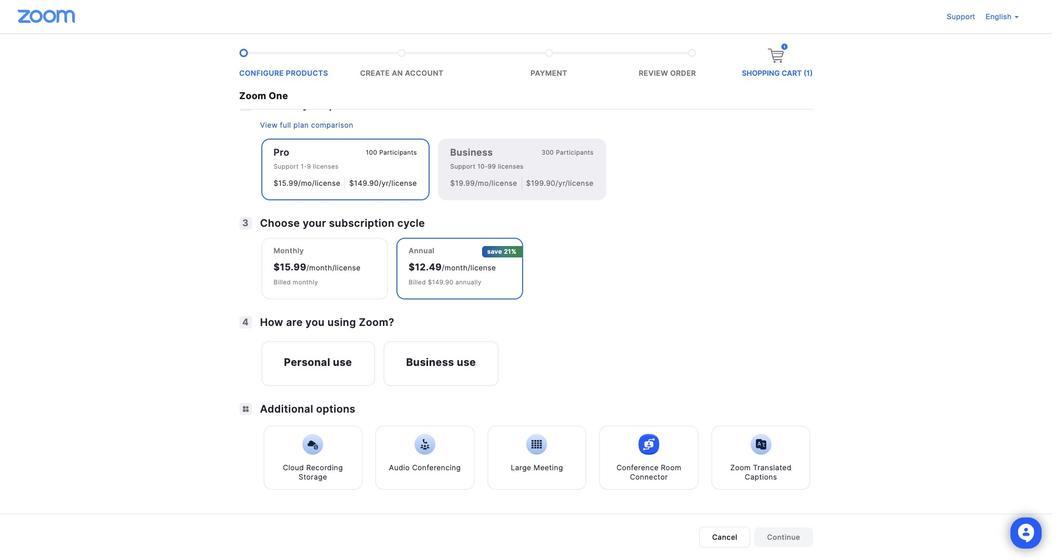 Task type: locate. For each thing, give the bounding box(es) containing it.
0 horizontal spatial support
[[274, 163, 299, 171]]

2 use from the left
[[457, 357, 476, 369]]

support for business
[[451, 163, 476, 171]]

choose for choose your subscription cycle
[[260, 217, 300, 230]]

1 horizontal spatial use
[[457, 357, 476, 369]]

0 vertical spatial plan
[[329, 99, 352, 111]]

choose up monthly
[[260, 217, 300, 230]]

recording
[[307, 464, 343, 473]]

cancel button
[[700, 528, 751, 549]]

business for business use
[[406, 357, 455, 369]]

choose up 'full'
[[260, 99, 300, 111]]

use
[[333, 357, 352, 369], [457, 357, 476, 369]]

2 choose from the top
[[260, 217, 300, 230]]

1 /month/license from the left
[[307, 264, 361, 272]]

how left are
[[260, 317, 283, 329]]

(1)
[[804, 69, 813, 77]]

1 choose from the top
[[260, 99, 300, 111]]

0 vertical spatial your
[[303, 99, 326, 111]]

plan right 'full'
[[294, 121, 309, 129]]

1 how from the top
[[260, 45, 283, 57]]

$12.49 /month/license
[[409, 262, 496, 273]]

many
[[286, 45, 315, 57]]

subscription
[[329, 217, 395, 230]]

/month/license inside "$15.99 /month/license"
[[307, 264, 361, 272]]

choose for choose your plan
[[260, 99, 300, 111]]

0 horizontal spatial /month/license
[[307, 264, 361, 272]]

1-
[[301, 163, 307, 171]]

account
[[405, 69, 444, 77]]

licenses
[[317, 45, 361, 57], [313, 163, 339, 171], [498, 163, 524, 171]]

save
[[488, 248, 503, 256]]

zoom translated captions
[[731, 464, 792, 482]]

0 vertical spatial choose
[[260, 99, 300, 111]]

/month/license inside $12.49 /month/license
[[442, 264, 496, 272]]

audio
[[389, 464, 410, 473]]

review order heading
[[623, 69, 697, 78]]

how
[[260, 45, 283, 57], [260, 317, 283, 329]]

billed for $12.49
[[409, 279, 426, 286]]

1 horizontal spatial support
[[451, 163, 476, 171]]

how up configure
[[260, 45, 283, 57]]

1 horizontal spatial /month/license
[[442, 264, 496, 272]]

support 10-99 licenses
[[451, 163, 524, 171]]

21%
[[504, 248, 517, 256]]

how for how many licenses do you need?
[[260, 45, 283, 57]]

$199.90/yr/license
[[526, 179, 594, 188]]

0 vertical spatial how
[[260, 45, 283, 57]]

billed down regular price $12.49 element
[[409, 279, 426, 286]]

configure
[[239, 69, 284, 77]]

full
[[280, 121, 291, 129]]

you right do
[[380, 45, 399, 57]]

an
[[392, 69, 403, 77]]

monthly
[[274, 246, 304, 255]]

additional options tab list
[[261, 424, 813, 493]]

licenses for business
[[498, 163, 524, 171]]

your up view full plan comparison 'link'
[[303, 99, 326, 111]]

zoom inside the zoom translated captions
[[731, 464, 751, 473]]

1 vertical spatial you
[[306, 317, 325, 329]]

create an account
[[360, 69, 444, 77]]

storage
[[299, 473, 327, 482]]

1 vertical spatial how
[[260, 317, 283, 329]]

1 vertical spatial your
[[303, 217, 326, 230]]

need?
[[401, 45, 433, 57]]

plan
[[329, 99, 352, 111], [294, 121, 309, 129]]

annually
[[456, 279, 482, 286]]

2 how from the top
[[260, 317, 283, 329]]

1 participants from the left
[[380, 149, 417, 157]]

cart
[[782, 69, 802, 77]]

configure products heading
[[239, 69, 328, 78]]

1 vertical spatial plan
[[294, 121, 309, 129]]

support
[[948, 12, 976, 21], [274, 163, 299, 171], [451, 163, 476, 171]]

participants
[[380, 149, 417, 157], [556, 149, 594, 157]]

0 horizontal spatial plan
[[294, 121, 309, 129]]

conference room connector tab
[[600, 426, 699, 491]]

zoom down configure
[[239, 90, 267, 101]]

additional
[[260, 403, 314, 416]]

/month/license up the annually
[[442, 264, 496, 272]]

2 your from the top
[[303, 217, 326, 230]]

plan up comparison
[[329, 99, 352, 111]]

300
[[542, 149, 554, 157]]

are
[[286, 317, 303, 329]]

0 vertical spatial business
[[451, 147, 493, 158]]

business
[[451, 147, 493, 158], [406, 357, 455, 369]]

1 horizontal spatial plan
[[329, 99, 352, 111]]

licenses right 9
[[313, 163, 339, 171]]

license(s)
[[315, 69, 353, 77]]

1 horizontal spatial you
[[380, 45, 399, 57]]

options
[[316, 403, 356, 416]]

participants right 300
[[556, 149, 594, 157]]

support left 10-
[[451, 163, 476, 171]]

business inside group
[[406, 357, 455, 369]]

choose your plan option group
[[261, 131, 607, 201]]

1 your from the top
[[303, 99, 326, 111]]

pro
[[274, 147, 290, 158]]

group
[[261, 337, 499, 387]]

0 horizontal spatial participants
[[380, 149, 417, 157]]

/month/license for $12.49
[[442, 264, 496, 272]]

$15.99
[[274, 262, 307, 273]]

zoom up captions
[[731, 464, 751, 473]]

1
[[784, 44, 786, 49], [243, 45, 248, 56]]

1 vertical spatial zoom
[[731, 464, 751, 473]]

billed down 'regular price $15.99' 'element'
[[274, 279, 291, 286]]

cloud recording storage tab
[[263, 426, 363, 491]]

0 horizontal spatial billed
[[274, 279, 291, 286]]

conference room connector
[[617, 464, 682, 482]]

business inside choose your plan option group
[[451, 147, 493, 158]]

licenses right 99
[[498, 163, 524, 171]]

1 vertical spatial choose
[[260, 217, 300, 230]]

0 horizontal spatial zoom
[[239, 90, 267, 101]]

1 up "cart"
[[784, 44, 786, 49]]

2 participants from the left
[[556, 149, 594, 157]]

shopping cart (1)
[[742, 69, 813, 77]]

participants for pro
[[380, 149, 417, 157]]

0 horizontal spatial you
[[306, 317, 325, 329]]

$15.99 /month/license
[[274, 262, 361, 273]]

300 participants
[[542, 149, 594, 157]]

meeting
[[534, 464, 564, 473]]

2 horizontal spatial support
[[948, 12, 976, 21]]

1 billed from the left
[[274, 279, 291, 286]]

2 /month/license from the left
[[442, 264, 496, 272]]

payment heading
[[476, 69, 623, 78]]

audio conferencing tab
[[375, 426, 475, 491]]

1 vertical spatial business
[[406, 357, 455, 369]]

1 horizontal spatial zoom
[[731, 464, 751, 473]]

view full plan comparison link
[[260, 121, 354, 129]]

2
[[243, 99, 249, 110]]

/month/license up monthly
[[307, 264, 361, 272]]

licenses up 'license(s)'
[[317, 45, 361, 57]]

0 vertical spatial you
[[380, 45, 399, 57]]

use for personal use
[[333, 357, 352, 369]]

you
[[380, 45, 399, 57], [306, 317, 325, 329]]

large meeting
[[511, 464, 564, 473]]

licenses for pro
[[313, 163, 339, 171]]

0 horizontal spatial use
[[333, 357, 352, 369]]

choose your subscription cycle heading
[[260, 217, 425, 230]]

2 billed from the left
[[409, 279, 426, 286]]

billed
[[274, 279, 291, 286], [409, 279, 426, 286]]

zoom
[[239, 90, 267, 101], [731, 464, 751, 473]]

support down pro
[[274, 163, 299, 171]]

0 vertical spatial zoom
[[239, 90, 267, 101]]

1 horizontal spatial participants
[[556, 149, 594, 157]]

1 horizontal spatial billed
[[409, 279, 426, 286]]

captions
[[745, 473, 778, 482]]

participants for business
[[556, 149, 594, 157]]

do
[[363, 45, 377, 57]]

your up monthly
[[303, 217, 326, 230]]

review
[[639, 69, 669, 77]]

up image
[[298, 67, 306, 74]]

you right are
[[306, 317, 325, 329]]

1 up configure
[[243, 45, 248, 56]]

one
[[269, 90, 288, 101]]

your for plan
[[303, 99, 326, 111]]

1 use from the left
[[333, 357, 352, 369]]

payment
[[531, 69, 568, 77]]

group containing personal use
[[261, 337, 499, 387]]

continue
[[768, 534, 801, 542]]

participants right 100
[[380, 149, 417, 157]]

your
[[303, 99, 326, 111], [303, 217, 326, 230]]

support left english
[[948, 12, 976, 21]]

10-
[[478, 163, 488, 171]]



Task type: describe. For each thing, give the bounding box(es) containing it.
using
[[328, 317, 356, 329]]

additional options
[[260, 403, 356, 416]]

/month/license for $15.99
[[307, 264, 361, 272]]

3
[[242, 218, 249, 229]]

personal use
[[284, 357, 352, 369]]

plan for your
[[329, 99, 352, 111]]

view full plan comparison
[[260, 121, 354, 129]]

monthly
[[293, 279, 318, 286]]

use for business use
[[457, 357, 476, 369]]

conference
[[617, 464, 659, 473]]

100
[[366, 149, 378, 157]]

connector
[[630, 473, 668, 482]]

annual
[[409, 246, 435, 255]]

zoom one
[[239, 90, 288, 101]]

1 horizontal spatial 1
[[784, 44, 786, 49]]

create
[[360, 69, 390, 77]]

business use
[[406, 357, 476, 369]]

regular price $12.49 element
[[409, 262, 442, 273]]

cloud recording storage
[[283, 464, 343, 482]]

configure products
[[239, 69, 328, 77]]

cloud
[[283, 464, 304, 473]]

how for how are you using zoom?
[[260, 317, 283, 329]]

personal
[[284, 357, 331, 369]]

comparison
[[311, 121, 354, 129]]

regular price $15.99 element
[[274, 262, 307, 273]]

support for pro
[[274, 163, 299, 171]]

english link
[[986, 12, 1020, 21]]

cancel
[[713, 534, 738, 542]]

$149.90
[[428, 279, 454, 286]]

zoom translated captions tab
[[712, 426, 811, 491]]

english
[[986, 12, 1012, 21]]

zoom for zoom one
[[239, 90, 267, 101]]

support 1-9 licenses
[[274, 163, 339, 171]]

translated
[[754, 464, 792, 473]]

zoom?
[[359, 317, 395, 329]]

choose your subscription cycle option group
[[261, 230, 523, 300]]

shopping
[[742, 69, 780, 77]]

save 21%
[[488, 248, 517, 256]]

billed for $15.99
[[274, 279, 291, 286]]

audio conferencing
[[389, 464, 461, 473]]

business for business
[[451, 147, 493, 158]]

99
[[488, 163, 496, 171]]

support link
[[948, 12, 976, 21]]

choose your plan heading
[[260, 99, 354, 111]]

choose your subscription cycle
[[260, 217, 425, 230]]

$15.99/mo/license
[[274, 179, 341, 188]]

large
[[511, 464, 532, 473]]

order
[[671, 69, 697, 77]]

$19.99/mo/license
[[451, 179, 518, 188]]

billed monthly
[[274, 279, 318, 286]]

create an account heading
[[328, 69, 476, 78]]

view
[[260, 121, 278, 129]]

zoom for zoom translated captions
[[731, 464, 751, 473]]

products
[[286, 69, 328, 77]]

large meeting tab
[[488, 426, 587, 491]]

your for subscription
[[303, 217, 326, 230]]

0 horizontal spatial 1
[[243, 45, 248, 56]]

$12.49
[[409, 262, 442, 273]]

room
[[661, 464, 682, 473]]

how many licenses do you need?
[[260, 45, 433, 57]]

plan for full
[[294, 121, 309, 129]]

100 participants
[[366, 149, 417, 157]]

continue button
[[755, 528, 813, 548]]

zoom logo image
[[18, 10, 75, 23]]

$149.90/yr/license
[[350, 179, 417, 188]]

review order
[[639, 69, 697, 77]]

9
[[307, 163, 311, 171]]

choose your plan
[[260, 99, 352, 111]]

how are you using zoom?
[[260, 317, 395, 329]]

billed $149.90 annually
[[409, 279, 482, 286]]

Meeting licenses text field
[[261, 66, 311, 82]]

cycle
[[398, 217, 425, 230]]

conferencing
[[412, 464, 461, 473]]

4
[[242, 317, 249, 328]]

how are you using zoom? heading
[[260, 317, 395, 329]]



Task type: vqa. For each thing, say whether or not it's contained in the screenshot.
up ICON
yes



